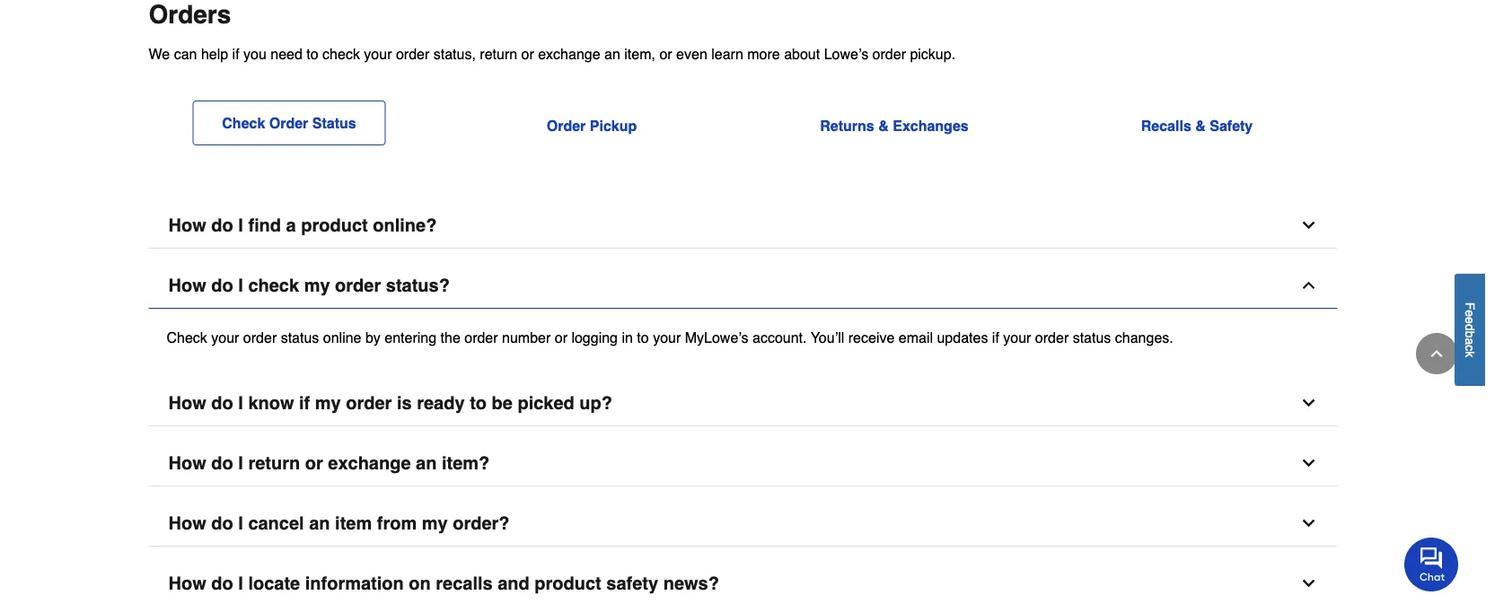 Task type: locate. For each thing, give the bounding box(es) containing it.
0 horizontal spatial order
[[269, 115, 308, 131]]

1 vertical spatial a
[[1464, 338, 1478, 345]]

my right the "from"
[[422, 513, 448, 534]]

online?
[[373, 215, 437, 236]]

an inside button
[[309, 513, 330, 534]]

check right need
[[323, 45, 360, 62]]

4 how from the top
[[168, 453, 206, 474]]

1 horizontal spatial &
[[1196, 117, 1206, 134]]

2 i from the top
[[238, 275, 243, 296]]

5 i from the top
[[238, 513, 243, 534]]

do for check
[[211, 275, 233, 296]]

i inside how do i know if my order is ready to be picked up? "button"
[[238, 393, 243, 414]]

1 vertical spatial product
[[535, 573, 602, 594]]

1 chevron down image from the top
[[1300, 394, 1318, 412]]

1 do from the top
[[211, 215, 233, 236]]

0 horizontal spatial check
[[167, 329, 207, 346]]

chevron down image inside how do i cancel an item from my order? button
[[1300, 515, 1318, 533]]

do inside "button"
[[211, 393, 233, 414]]

5 do from the top
[[211, 513, 233, 534]]

i inside "how do i find a product online?" "button"
[[238, 215, 243, 236]]

i inside how do i cancel an item from my order? button
[[238, 513, 243, 534]]

order left pickup
[[547, 117, 586, 134]]

0 horizontal spatial return
[[248, 453, 300, 474]]

i for locate
[[238, 573, 243, 594]]

how do i return or exchange an item? button
[[149, 441, 1338, 487]]

even
[[676, 45, 708, 62]]

online
[[323, 329, 362, 346]]

1 horizontal spatial an
[[416, 453, 437, 474]]

product right "and"
[[535, 573, 602, 594]]

order up by
[[335, 275, 381, 296]]

safety
[[607, 573, 658, 594]]

logging
[[572, 329, 618, 346]]

2 chevron down image from the top
[[1300, 454, 1318, 472]]

e
[[1464, 310, 1478, 317], [1464, 317, 1478, 324]]

a up k
[[1464, 338, 1478, 345]]

2 vertical spatial if
[[299, 393, 310, 414]]

chevron down image
[[1300, 216, 1318, 234], [1300, 515, 1318, 533]]

2 how from the top
[[168, 275, 206, 296]]

orders
[[149, 0, 231, 29]]

0 vertical spatial chevron down image
[[1300, 394, 1318, 412]]

2 vertical spatial to
[[470, 393, 487, 414]]

0 vertical spatial return
[[480, 45, 517, 62]]

1 vertical spatial an
[[416, 453, 437, 474]]

and
[[498, 573, 530, 594]]

3 how from the top
[[168, 393, 206, 414]]

my up online on the bottom of page
[[304, 275, 330, 296]]

to right need
[[307, 45, 319, 62]]

do for return
[[211, 453, 233, 474]]

do
[[211, 215, 233, 236], [211, 275, 233, 296], [211, 393, 233, 414], [211, 453, 233, 474], [211, 513, 233, 534], [211, 573, 233, 594]]

0 horizontal spatial a
[[286, 215, 296, 236]]

return inside how do i return or exchange an item? button
[[248, 453, 300, 474]]

or inside button
[[305, 453, 323, 474]]

if left the you
[[232, 45, 239, 62]]

how for how do i check my order status?
[[168, 275, 206, 296]]

we
[[149, 45, 170, 62]]

& right returns
[[879, 117, 889, 134]]

your
[[364, 45, 392, 62], [211, 329, 239, 346], [653, 329, 681, 346], [1004, 329, 1031, 346]]

0 vertical spatial check
[[222, 115, 265, 131]]

6 i from the top
[[238, 573, 243, 594]]

order right updates
[[1035, 329, 1069, 346]]

0 vertical spatial a
[[286, 215, 296, 236]]

i for cancel
[[238, 513, 243, 534]]

1 vertical spatial my
[[315, 393, 341, 414]]

status
[[312, 115, 356, 131]]

an left item,
[[605, 45, 620, 62]]

1 vertical spatial return
[[248, 453, 300, 474]]

f e e d b a c k button
[[1455, 274, 1486, 386]]

4 do from the top
[[211, 453, 233, 474]]

1 horizontal spatial a
[[1464, 338, 1478, 345]]

if right updates
[[992, 329, 1000, 346]]

chat invite button image
[[1405, 537, 1460, 592]]

e up "d"
[[1464, 310, 1478, 317]]

is
[[397, 393, 412, 414]]

if inside how do i know if my order is ready to be picked up? "button"
[[299, 393, 310, 414]]

2 chevron down image from the top
[[1300, 515, 1318, 533]]

how inside "button"
[[168, 215, 206, 236]]

0 vertical spatial chevron down image
[[1300, 216, 1318, 234]]

1 vertical spatial chevron down image
[[1300, 515, 1318, 533]]

product up how do i check my order status?
[[301, 215, 368, 236]]

product inside button
[[535, 573, 602, 594]]

my
[[304, 275, 330, 296], [315, 393, 341, 414], [422, 513, 448, 534]]

& left safety
[[1196, 117, 1206, 134]]

chevron down image for how do i cancel an item from my order?
[[1300, 515, 1318, 533]]

status left online on the bottom of page
[[281, 329, 319, 346]]

how
[[168, 215, 206, 236], [168, 275, 206, 296], [168, 393, 206, 414], [168, 453, 206, 474], [168, 513, 206, 534], [168, 573, 206, 594]]

1 i from the top
[[238, 215, 243, 236]]

2 horizontal spatial if
[[992, 329, 1000, 346]]

my right know
[[315, 393, 341, 414]]

product
[[301, 215, 368, 236], [535, 573, 602, 594]]

product inside "button"
[[301, 215, 368, 236]]

1 horizontal spatial check
[[323, 45, 360, 62]]

chevron up image
[[1428, 345, 1446, 363]]

0 horizontal spatial product
[[301, 215, 368, 236]]

order
[[269, 115, 308, 131], [547, 117, 586, 134]]

information
[[305, 573, 404, 594]]

0 vertical spatial if
[[232, 45, 239, 62]]

1 horizontal spatial order
[[547, 117, 586, 134]]

status,
[[434, 45, 476, 62]]

i inside how do i check my order status? button
[[238, 275, 243, 296]]

how inside button
[[168, 513, 206, 534]]

1 & from the left
[[879, 117, 889, 134]]

2 & from the left
[[1196, 117, 1206, 134]]

an inside button
[[416, 453, 437, 474]]

i
[[238, 215, 243, 236], [238, 275, 243, 296], [238, 393, 243, 414], [238, 453, 243, 474], [238, 513, 243, 534], [238, 573, 243, 594]]

0 vertical spatial to
[[307, 45, 319, 62]]

up?
[[580, 393, 613, 414]]

do for find
[[211, 215, 233, 236]]

an left item
[[309, 513, 330, 534]]

do inside "button"
[[211, 215, 233, 236]]

check
[[323, 45, 360, 62], [248, 275, 299, 296]]

my inside button
[[304, 275, 330, 296]]

2 horizontal spatial an
[[605, 45, 620, 62]]

chevron down image for news?
[[1300, 575, 1318, 593]]

6 how from the top
[[168, 573, 206, 594]]

a right find
[[286, 215, 296, 236]]

pickup.
[[910, 45, 956, 62]]

status
[[281, 329, 319, 346], [1073, 329, 1111, 346]]

a inside button
[[1464, 338, 1478, 345]]

or up how do i cancel an item from my order?
[[305, 453, 323, 474]]

find
[[248, 215, 281, 236]]

order inside how do i check my order status? button
[[335, 275, 381, 296]]

chevron down image inside how do i know if my order is ready to be picked up? "button"
[[1300, 394, 1318, 412]]

check order status link
[[192, 101, 386, 146]]

chevron down image inside how do i locate information on recalls and product safety news? button
[[1300, 575, 1318, 593]]

or left logging
[[555, 329, 568, 346]]

number
[[502, 329, 551, 346]]

1 horizontal spatial to
[[470, 393, 487, 414]]

0 horizontal spatial status
[[281, 329, 319, 346]]

lowe's
[[824, 45, 869, 62]]

0 vertical spatial my
[[304, 275, 330, 296]]

2 vertical spatial an
[[309, 513, 330, 534]]

how for how do i locate information on recalls and product safety news?
[[168, 573, 206, 594]]

or right status,
[[521, 45, 534, 62]]

to right the in
[[637, 329, 649, 346]]

1 status from the left
[[281, 329, 319, 346]]

3 i from the top
[[238, 393, 243, 414]]

3 chevron down image from the top
[[1300, 575, 1318, 593]]

how do i locate information on recalls and product safety news? button
[[149, 561, 1338, 604]]

4 i from the top
[[238, 453, 243, 474]]

an left item?
[[416, 453, 437, 474]]

1 horizontal spatial exchange
[[538, 45, 601, 62]]

1 horizontal spatial product
[[535, 573, 602, 594]]

do for locate
[[211, 573, 233, 594]]

chevron down image inside "how do i find a product online?" "button"
[[1300, 216, 1318, 234]]

2 horizontal spatial to
[[637, 329, 649, 346]]

b
[[1464, 331, 1478, 338]]

or right item,
[[660, 45, 672, 62]]

to inside how do i know if my order is ready to be picked up? "button"
[[470, 393, 487, 414]]

or
[[521, 45, 534, 62], [660, 45, 672, 62], [555, 329, 568, 346], [305, 453, 323, 474]]

1 vertical spatial chevron down image
[[1300, 454, 1318, 472]]

order left is
[[346, 393, 392, 414]]

ready
[[417, 393, 465, 414]]

picked
[[518, 393, 575, 414]]

exchange left item,
[[538, 45, 601, 62]]

status?
[[386, 275, 450, 296]]

email
[[899, 329, 933, 346]]

1 horizontal spatial check
[[222, 115, 265, 131]]

chevron down image inside how do i return or exchange an item? button
[[1300, 454, 1318, 472]]

if right know
[[299, 393, 310, 414]]

i inside how do i locate information on recalls and product safety news? button
[[238, 573, 243, 594]]

1 horizontal spatial if
[[299, 393, 310, 414]]

0 horizontal spatial &
[[879, 117, 889, 134]]

to left be
[[470, 393, 487, 414]]

return
[[480, 45, 517, 62], [248, 453, 300, 474]]

1 vertical spatial check
[[167, 329, 207, 346]]

to
[[307, 45, 319, 62], [637, 329, 649, 346], [470, 393, 487, 414]]

0 horizontal spatial an
[[309, 513, 330, 534]]

how inside "button"
[[168, 393, 206, 414]]

1 vertical spatial to
[[637, 329, 649, 346]]

1 horizontal spatial status
[[1073, 329, 1111, 346]]

1 horizontal spatial return
[[480, 45, 517, 62]]

1 how from the top
[[168, 215, 206, 236]]

order inside how do i know if my order is ready to be picked up? "button"
[[346, 393, 392, 414]]

&
[[879, 117, 889, 134], [1196, 117, 1206, 134]]

order pickup link
[[547, 117, 637, 134]]

do inside button
[[211, 513, 233, 534]]

return up cancel on the left bottom
[[248, 453, 300, 474]]

f e e d b a c k
[[1464, 302, 1478, 357]]

3 do from the top
[[211, 393, 233, 414]]

do for know
[[211, 393, 233, 414]]

exchange
[[538, 45, 601, 62], [328, 453, 411, 474]]

how do i know if my order is ready to be picked up?
[[168, 393, 613, 414]]

i inside how do i return or exchange an item? button
[[238, 453, 243, 474]]

1 chevron down image from the top
[[1300, 216, 1318, 234]]

2 do from the top
[[211, 275, 233, 296]]

how do i check my order status?
[[168, 275, 450, 296]]

0 horizontal spatial exchange
[[328, 453, 411, 474]]

status left 'changes.'
[[1073, 329, 1111, 346]]

know
[[248, 393, 294, 414]]

k
[[1464, 351, 1478, 357]]

order
[[396, 45, 430, 62], [873, 45, 906, 62], [335, 275, 381, 296], [243, 329, 277, 346], [465, 329, 498, 346], [1035, 329, 1069, 346], [346, 393, 392, 414]]

order pickup
[[547, 117, 637, 134]]

return right status,
[[480, 45, 517, 62]]

chevron down image
[[1300, 394, 1318, 412], [1300, 454, 1318, 472], [1300, 575, 1318, 593]]

an
[[605, 45, 620, 62], [416, 453, 437, 474], [309, 513, 330, 534]]

6 do from the top
[[211, 573, 233, 594]]

& for returns
[[879, 117, 889, 134]]

check down find
[[248, 275, 299, 296]]

order left status
[[269, 115, 308, 131]]

2 vertical spatial chevron down image
[[1300, 575, 1318, 593]]

you'll
[[811, 329, 845, 346]]

if
[[232, 45, 239, 62], [992, 329, 1000, 346], [299, 393, 310, 414]]

1 vertical spatial check
[[248, 275, 299, 296]]

safety
[[1210, 117, 1253, 134]]

on
[[409, 573, 431, 594]]

recalls & safety link
[[1141, 117, 1253, 134]]

check
[[222, 115, 265, 131], [167, 329, 207, 346]]

5 how from the top
[[168, 513, 206, 534]]

check for check order status
[[222, 115, 265, 131]]

e up b
[[1464, 317, 1478, 324]]

0 vertical spatial product
[[301, 215, 368, 236]]

0 horizontal spatial check
[[248, 275, 299, 296]]

2 vertical spatial my
[[422, 513, 448, 534]]

1 vertical spatial exchange
[[328, 453, 411, 474]]

mylowe's
[[685, 329, 749, 346]]

exchange up item
[[328, 453, 411, 474]]



Task type: describe. For each thing, give the bounding box(es) containing it.
receive
[[849, 329, 895, 346]]

how for how do i know if my order is ready to be picked up?
[[168, 393, 206, 414]]

i for check
[[238, 275, 243, 296]]

entering
[[385, 329, 437, 346]]

how do i locate information on recalls and product safety news?
[[168, 573, 719, 594]]

2 status from the left
[[1073, 329, 1111, 346]]

by
[[366, 329, 381, 346]]

do for cancel
[[211, 513, 233, 534]]

can
[[174, 45, 197, 62]]

returns
[[820, 117, 875, 134]]

you
[[243, 45, 267, 62]]

i for find
[[238, 215, 243, 236]]

0 vertical spatial exchange
[[538, 45, 601, 62]]

more
[[747, 45, 780, 62]]

1 vertical spatial if
[[992, 329, 1000, 346]]

recalls
[[1141, 117, 1192, 134]]

cancel
[[248, 513, 304, 534]]

f
[[1464, 302, 1478, 310]]

recalls
[[436, 573, 493, 594]]

check inside button
[[248, 275, 299, 296]]

account.
[[753, 329, 807, 346]]

1 e from the top
[[1464, 310, 1478, 317]]

& for recalls
[[1196, 117, 1206, 134]]

chevron down image for how do i find a product online?
[[1300, 216, 1318, 234]]

a inside "button"
[[286, 215, 296, 236]]

d
[[1464, 324, 1478, 331]]

item,
[[624, 45, 656, 62]]

in
[[622, 329, 633, 346]]

be
[[492, 393, 513, 414]]

my inside "button"
[[315, 393, 341, 414]]

chevron down image for be
[[1300, 394, 1318, 412]]

updates
[[937, 329, 988, 346]]

locate
[[248, 573, 300, 594]]

check order status
[[222, 115, 356, 131]]

order up know
[[243, 329, 277, 346]]

how for how do i find a product online?
[[168, 215, 206, 236]]

0 vertical spatial check
[[323, 45, 360, 62]]

i for return
[[238, 453, 243, 474]]

my inside button
[[422, 513, 448, 534]]

need
[[271, 45, 303, 62]]

changes.
[[1115, 329, 1174, 346]]

exchanges
[[893, 117, 969, 134]]

help
[[201, 45, 228, 62]]

learn
[[712, 45, 744, 62]]

returns & exchanges link
[[820, 117, 969, 134]]

how do i find a product online? button
[[149, 203, 1338, 249]]

c
[[1464, 345, 1478, 351]]

order?
[[453, 513, 510, 534]]

item?
[[442, 453, 490, 474]]

0 horizontal spatial to
[[307, 45, 319, 62]]

order right lowe's
[[873, 45, 906, 62]]

how for how do i cancel an item from my order?
[[168, 513, 206, 534]]

how do i cancel an item from my order? button
[[149, 501, 1338, 547]]

news?
[[663, 573, 719, 594]]

recalls & safety
[[1141, 117, 1253, 134]]

item
[[335, 513, 372, 534]]

check for check your order status online by entering the order number or logging in to your mylowe's account. you'll receive email updates if your order status changes.
[[167, 329, 207, 346]]

how do i find a product online?
[[168, 215, 437, 236]]

we can help if you need to check your order status, return or exchange an item, or even learn more about lowe's order pickup.
[[149, 45, 956, 62]]

how for how do i return or exchange an item?
[[168, 453, 206, 474]]

how do i return or exchange an item?
[[168, 453, 490, 474]]

from
[[377, 513, 417, 534]]

i for know
[[238, 393, 243, 414]]

exchange inside button
[[328, 453, 411, 474]]

scroll to top element
[[1416, 333, 1458, 375]]

chevron up image
[[1300, 277, 1318, 295]]

about
[[784, 45, 820, 62]]

the
[[441, 329, 461, 346]]

0 vertical spatial an
[[605, 45, 620, 62]]

how do i know if my order is ready to be picked up? button
[[149, 381, 1338, 427]]

0 horizontal spatial if
[[232, 45, 239, 62]]

returns & exchanges
[[820, 117, 969, 134]]

check your order status online by entering the order number or logging in to your mylowe's account. you'll receive email updates if your order status changes.
[[167, 329, 1174, 346]]

how do i cancel an item from my order?
[[168, 513, 510, 534]]

order right the
[[465, 329, 498, 346]]

pickup
[[590, 117, 637, 134]]

how do i check my order status? button
[[149, 263, 1338, 309]]

2 e from the top
[[1464, 317, 1478, 324]]

order left status,
[[396, 45, 430, 62]]



Task type: vqa. For each thing, say whether or not it's contained in the screenshot.
Compatible
no



